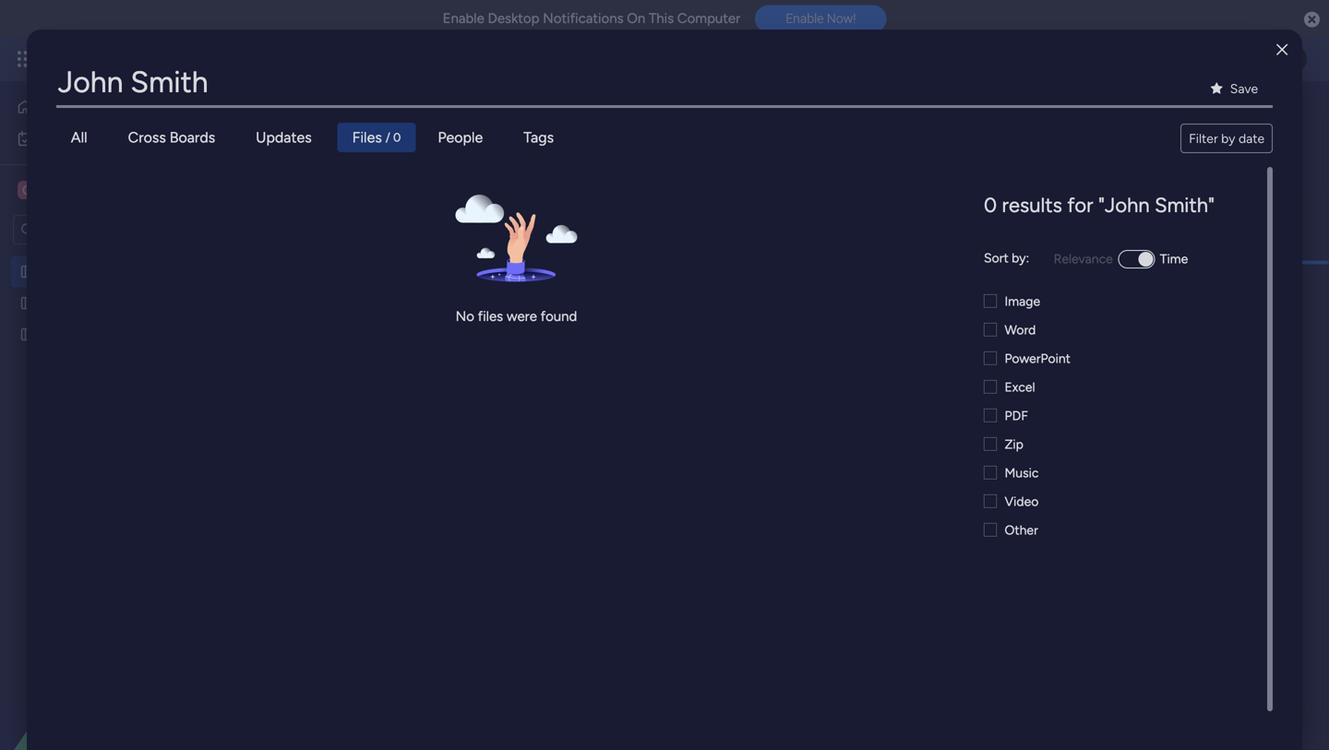 Task type: locate. For each thing, give the bounding box(es) containing it.
on
[[627, 10, 646, 27]]

for
[[1068, 193, 1094, 217]]

dapulse checkbox image left video
[[985, 494, 997, 510]]

more dots image
[[1265, 296, 1278, 309], [1264, 695, 1277, 708]]

notifications
[[543, 10, 624, 27]]

Search field
[[535, 217, 590, 243]]

lottie animation element
[[0, 564, 236, 751]]

dapulse checkbox image left music in the bottom right of the page
[[985, 465, 997, 481]]

2 public board image from the top
[[19, 326, 37, 344]]

my work
[[42, 131, 92, 146]]

dapulse checkbox image
[[985, 351, 997, 367], [985, 437, 997, 453], [985, 465, 997, 481], [985, 494, 997, 510], [985, 523, 997, 538]]

dapulse checkbox image left "powerpoint"
[[985, 351, 997, 367]]

video
[[1005, 494, 1039, 510]]

1 horizontal spatial 0
[[985, 193, 998, 217]]

dapulse checkbox image left image
[[985, 294, 997, 309]]

dapulse checkbox image inside other link
[[985, 523, 997, 538]]

work right my on the left top
[[63, 131, 92, 146]]

add to favorites image
[[815, 107, 833, 125]]

0 horizontal spatial enable
[[443, 10, 485, 27]]

close image
[[1277, 43, 1289, 57]]

my work option
[[11, 124, 224, 153]]

dapulse checkbox image for word
[[985, 322, 997, 338]]

1 enable from the left
[[443, 10, 485, 27]]

0 vertical spatial 0
[[393, 130, 401, 145]]

dapulse checkbox image for music
[[985, 465, 997, 481]]

sort by:
[[985, 250, 1030, 266]]

package
[[412, 140, 461, 156]]

dapulse checkbox image left word
[[985, 322, 997, 338]]

dapulse checkbox image left other
[[985, 523, 997, 538]]

time link
[[1147, 251, 1198, 267]]

by
[[1222, 131, 1236, 146]]

desktop
[[488, 10, 540, 27]]

enable inside button
[[786, 11, 824, 26]]

dapulse checkbox image inside pdf link
[[985, 408, 997, 424]]

0 horizontal spatial /
[[386, 130, 391, 145]]

0 left results
[[985, 193, 998, 217]]

management up boards
[[186, 48, 287, 69]]

0 horizontal spatial management
[[186, 48, 287, 69]]

filter by date button
[[1181, 124, 1274, 153]]

Search Everything ... field
[[56, 59, 1274, 105]]

no files were found
[[456, 309, 578, 325]]

0 right files
[[393, 130, 401, 145]]

/ inside files / 0
[[386, 130, 391, 145]]

dapulse checkbox image inside zip link
[[985, 437, 997, 453]]

/ inside button
[[1243, 109, 1248, 124]]

dapulse checkbox image inside excel link
[[985, 380, 997, 395]]

2 dapulse checkbox image from the top
[[985, 322, 997, 338]]

1 vertical spatial work
[[63, 131, 92, 146]]

dapulse checkbox image for powerpoint
[[985, 351, 997, 367]]

1 vertical spatial management
[[466, 96, 669, 137]]

enable now! button
[[756, 5, 887, 33]]

1 vertical spatial public board image
[[19, 326, 37, 344]]

0 vertical spatial /
[[1243, 109, 1248, 124]]

(dam)
[[676, 96, 770, 137]]

1 horizontal spatial work
[[149, 48, 182, 69]]

1 vertical spatial /
[[386, 130, 391, 145]]

dapulse checkbox image left pdf
[[985, 408, 997, 424]]

music
[[1005, 465, 1039, 481]]

enable left now!
[[786, 11, 824, 26]]

1 horizontal spatial enable
[[786, 11, 824, 26]]

3 dapulse checkbox image from the top
[[985, 380, 997, 395]]

dapulse checkbox image left the zip
[[985, 437, 997, 453]]

dapulse checkbox image inside music link
[[985, 465, 997, 481]]

/
[[1243, 109, 1248, 124], [386, 130, 391, 145]]

work inside option
[[63, 131, 92, 146]]

/ for files
[[386, 130, 391, 145]]

excel
[[1005, 380, 1036, 395]]

enable for enable now!
[[786, 11, 824, 26]]

1 horizontal spatial management
[[466, 96, 669, 137]]

dapulse checkbox image left excel
[[985, 380, 997, 395]]

Digital asset management (DAM) field
[[276, 96, 775, 137]]

option
[[0, 255, 236, 259]]

star image
[[1212, 82, 1224, 95]]

updates
[[256, 129, 312, 146]]

0 vertical spatial work
[[149, 48, 182, 69]]

monday work management
[[82, 48, 287, 69]]

relevance link
[[1045, 251, 1127, 267]]

save button
[[1204, 78, 1266, 100]]

public board image
[[19, 263, 37, 281], [19, 326, 37, 344]]

home
[[41, 99, 76, 115]]

public board image
[[19, 295, 37, 312]]

work right the monday
[[149, 48, 182, 69]]

/ left 1 at right
[[1243, 109, 1248, 124]]

2 enable from the left
[[786, 11, 824, 26]]

people
[[438, 129, 483, 146]]

1 dapulse checkbox image from the top
[[985, 294, 997, 309]]

dapulse checkbox image inside video link
[[985, 494, 997, 510]]

invite / 1
[[1208, 109, 1257, 124]]

learn more about this package of templates here: https://youtu.be/9x6_kyyrn_e
[[283, 140, 750, 156]]

dapulse checkbox image inside powerpoint link
[[985, 351, 997, 367]]

1 horizontal spatial /
[[1243, 109, 1248, 124]]

0 vertical spatial public board image
[[19, 263, 37, 281]]

management up here: on the left
[[466, 96, 669, 137]]

0
[[393, 130, 401, 145], [985, 193, 998, 217]]

help
[[1252, 704, 1285, 723]]

john smith image
[[1278, 44, 1308, 74]]

0 horizontal spatial work
[[63, 131, 92, 146]]

4 dapulse checkbox image from the top
[[985, 494, 997, 510]]

monday
[[82, 48, 146, 69]]

0 horizontal spatial 0
[[393, 130, 401, 145]]

/ right files
[[386, 130, 391, 145]]

files / 0
[[352, 129, 401, 146]]

this
[[388, 140, 409, 156]]

enable left desktop on the left top of page
[[443, 10, 485, 27]]

3 dapulse checkbox image from the top
[[985, 465, 997, 481]]

results
[[1003, 193, 1063, 217]]

powerpoint link
[[985, 349, 1225, 368]]

found
[[541, 309, 578, 325]]

0 vertical spatial management
[[186, 48, 287, 69]]

enable for enable desktop notifications on this computer
[[443, 10, 485, 27]]

None field
[[56, 59, 1274, 105]]

computer
[[678, 10, 741, 27]]

2 dapulse checkbox image from the top
[[985, 437, 997, 453]]

select product image
[[17, 50, 35, 68]]

digital
[[281, 96, 373, 137]]

4 dapulse checkbox image from the top
[[985, 408, 997, 424]]

other link
[[985, 521, 1225, 540]]

dapulse checkbox image for video
[[985, 494, 997, 510]]

asset
[[380, 96, 459, 137]]

https://youtu.be/9x6_kyyrn_e
[[573, 140, 750, 156]]

work for monday
[[149, 48, 182, 69]]

dapulse checkbox image inside the word link
[[985, 322, 997, 338]]

1 dapulse checkbox image from the top
[[985, 351, 997, 367]]

public board image down public board icon
[[19, 326, 37, 344]]

enable now!
[[786, 11, 856, 26]]

dapulse close image
[[1305, 11, 1321, 30]]

enable
[[443, 10, 485, 27], [786, 11, 824, 26]]

add widget
[[428, 222, 496, 238]]

learn more about this package of templates here: https://youtu.be/9x6_kyyrn_e button
[[280, 137, 817, 159]]

pdf link
[[985, 406, 1225, 426]]

5 dapulse checkbox image from the top
[[985, 523, 997, 538]]

public board image up public board icon
[[19, 263, 37, 281]]

word link
[[985, 320, 1225, 340]]

work
[[149, 48, 182, 69], [63, 131, 92, 146]]

dapulse checkbox image inside image link
[[985, 294, 997, 309]]

here:
[[540, 140, 569, 156]]

tags link
[[509, 123, 573, 152]]

word
[[1005, 322, 1037, 338]]

dapulse checkbox image
[[985, 294, 997, 309], [985, 322, 997, 338], [985, 380, 997, 395], [985, 408, 997, 424]]

work for my
[[63, 131, 92, 146]]

list box
[[0, 253, 236, 600]]

invite / 1 button
[[1174, 102, 1265, 131]]



Task type: vqa. For each thing, say whether or not it's contained in the screenshot.
Home link at top left
yes



Task type: describe. For each thing, give the bounding box(es) containing it.
relevance
[[1054, 251, 1114, 267]]

help button
[[1236, 698, 1300, 729]]

0 vertical spatial more dots image
[[1265, 296, 1278, 309]]

0 results for "john smith"
[[985, 193, 1215, 217]]

of
[[464, 140, 476, 156]]

now!
[[827, 11, 856, 26]]

dapulse checkbox image for pdf
[[985, 408, 997, 424]]

activity
[[1086, 109, 1131, 124]]

filter
[[1190, 131, 1219, 146]]

widget
[[455, 222, 496, 238]]

invite
[[1208, 109, 1240, 124]]

zip link
[[985, 435, 1225, 454]]

learn
[[283, 140, 315, 156]]

templates
[[479, 140, 537, 156]]

cross
[[128, 129, 166, 146]]

pdf
[[1005, 408, 1029, 424]]

zip
[[1005, 437, 1024, 453]]

my work link
[[11, 124, 224, 153]]

music link
[[985, 464, 1225, 483]]

1 public board image from the top
[[19, 263, 37, 281]]

workspace image
[[18, 180, 36, 200]]

no
[[456, 309, 475, 325]]

save
[[1231, 81, 1259, 97]]

"john
[[1099, 193, 1150, 217]]

excel link
[[985, 378, 1225, 397]]

image link
[[985, 292, 1225, 311]]

add widget button
[[394, 215, 504, 245]]

other
[[1005, 523, 1039, 538]]

files
[[352, 129, 382, 146]]

powerpoint
[[1005, 351, 1071, 367]]

updates link
[[241, 123, 330, 152]]

smith"
[[1155, 193, 1215, 217]]

image
[[1005, 294, 1041, 309]]

c
[[22, 182, 31, 198]]

dapulse checkbox image for image
[[985, 294, 997, 309]]

activity button
[[1079, 102, 1166, 131]]

all
[[71, 129, 87, 146]]

time
[[1161, 251, 1189, 267]]

sort
[[985, 250, 1009, 266]]

home option
[[11, 92, 224, 122]]

people link
[[423, 123, 502, 152]]

1 vertical spatial more dots image
[[1264, 695, 1277, 708]]

more
[[318, 140, 348, 156]]

dapulse checkbox image for excel
[[985, 380, 997, 395]]

/ for invite
[[1243, 109, 1248, 124]]

home link
[[11, 92, 224, 122]]

enable desktop notifications on this computer
[[443, 10, 741, 27]]

dapulse checkbox image for other
[[985, 523, 997, 538]]

c button
[[13, 175, 180, 206]]

filter by date
[[1190, 131, 1265, 146]]

video link
[[985, 492, 1225, 512]]

management for asset
[[466, 96, 669, 137]]

were
[[507, 309, 537, 325]]

digital asset management (dam)
[[281, 96, 770, 137]]

all link
[[56, 123, 106, 152]]

files
[[478, 309, 503, 325]]

1 vertical spatial 0
[[985, 193, 998, 217]]

management for work
[[186, 48, 287, 69]]

boards
[[170, 129, 215, 146]]

cross boards
[[128, 129, 215, 146]]

tags
[[524, 129, 554, 146]]

show board description image
[[783, 107, 805, 126]]

my
[[42, 131, 60, 146]]

about
[[351, 140, 385, 156]]

cross boards link
[[113, 123, 234, 152]]

date
[[1239, 131, 1265, 146]]

v2 search image
[[521, 220, 535, 241]]

add
[[428, 222, 452, 238]]

lottie animation image
[[0, 564, 236, 751]]

this
[[649, 10, 674, 27]]

by:
[[1012, 250, 1030, 266]]

dapulse checkbox image for zip
[[985, 437, 997, 453]]

0 inside files / 0
[[393, 130, 401, 145]]

1
[[1252, 109, 1257, 124]]



